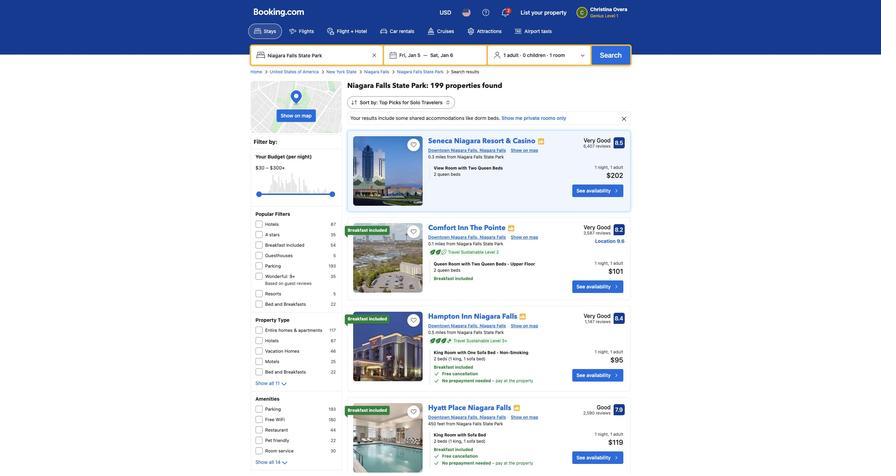 Task type: vqa. For each thing, say whether or not it's contained in the screenshot.


Task type: locate. For each thing, give the bounding box(es) containing it.
1 sofa from the top
[[467, 356, 476, 361]]

2 vertical spatial breakfast included
[[348, 408, 387, 413]]

0 vertical spatial sustainable
[[461, 249, 484, 255]]

1 left 0
[[504, 52, 506, 58]]

adult inside 1 night , 1 adult $101
[[614, 261, 624, 266]]

67 up 54 on the bottom of page
[[331, 222, 336, 227]]

from down hampton
[[447, 330, 456, 335]]

0 vertical spatial king,
[[453, 356, 463, 361]]

downtown niagara falls, niagara falls up 450 feet from niagara falls state park
[[429, 414, 506, 420]]

miles right 0.3
[[436, 154, 446, 159]]

falls inside search results updated. niagara falls state park: 199 properties found. 'element'
[[376, 81, 391, 90]]

breakfast included for hyatt place niagara falls
[[348, 408, 387, 413]]

no up the hyatt
[[442, 378, 448, 383]]

falls inside niagara falls state park link
[[414, 69, 422, 74]]

reviews inside very good 3,587 reviews
[[596, 230, 611, 236]]

this property is part of our preferred partner program. it's committed to providing excellent service and good value. it'll pay us a higher commission if you make a booking. image
[[538, 138, 545, 145], [508, 225, 515, 232], [508, 225, 515, 232], [520, 313, 527, 320], [514, 405, 521, 412], [514, 405, 521, 412]]

– for hyatt place niagara falls
[[492, 460, 495, 466]]

1 · from the left
[[520, 52, 522, 58]]

king, down king room with sofa bed in the bottom of the page
[[453, 438, 463, 444]]

falls, for hyatt
[[468, 414, 479, 420]]

show inside button
[[281, 113, 294, 119]]

1 vertical spatial level
[[485, 249, 495, 255]]

travel
[[448, 249, 460, 255], [454, 338, 466, 343]]

prepayment up hyatt place niagara falls link
[[449, 378, 475, 383]]

1 vertical spatial miles
[[435, 241, 445, 246]]

no prepayment needed – pay at the property for place
[[442, 460, 534, 466]]

0 vertical spatial at
[[504, 378, 508, 383]]

bed) for place
[[477, 438, 486, 444]]

this property is part of our preferred partner program. it's committed to providing excellent service and good value. it'll pay us a higher commission if you make a booking. image
[[538, 138, 545, 145], [520, 313, 527, 320]]

1 all from the top
[[269, 380, 274, 386]]

4 good from the top
[[597, 404, 611, 410]]

good inside "very good 6,407 reviews"
[[597, 137, 611, 144]]

results down sort
[[362, 115, 377, 121]]

0 horizontal spatial search
[[451, 69, 465, 74]]

needed down king room with one sofa bed - non-smoking
[[476, 378, 491, 383]]

very good element for seneca niagara resort & casino
[[584, 136, 611, 145]]

0 vertical spatial all
[[269, 380, 274, 386]]

view
[[434, 165, 444, 171]]

1 down king room with one sofa bed - non-smoking
[[464, 356, 466, 361]]

adult up $202 in the right of the page
[[614, 165, 624, 170]]

3 see availability link from the top
[[573, 369, 624, 381]]

1 horizontal spatial results
[[466, 69, 480, 74]]

from down comfort
[[447, 241, 456, 246]]

7.9
[[616, 406, 623, 413]]

downtown niagara falls, niagara falls up 0.3 miles from niagara falls state park
[[429, 148, 506, 153]]

pay
[[496, 378, 503, 383], [496, 460, 503, 466]]

2 no prepayment needed – pay at the property from the top
[[442, 460, 534, 466]]

show on map for hampton inn niagara falls
[[511, 323, 538, 328]]

miles right 0.1 at the left bottom of page
[[435, 241, 445, 246]]

3 downtown niagara falls, niagara falls from the top
[[429, 323, 506, 328]]

3 availability from the top
[[587, 372, 611, 378]]

downtown up 0.5
[[429, 323, 450, 328]]

1 vertical spatial by:
[[269, 139, 278, 145]]

level for pointe
[[485, 249, 495, 255]]

good left 8.5
[[597, 137, 611, 144]]

3 downtown from the top
[[429, 323, 450, 328]]

two inside 'view room with two queen beds 2 queen beds'
[[468, 165, 477, 171]]

0 vertical spatial queen
[[438, 172, 450, 177]]

parking up wonderful:
[[265, 263, 281, 269]]

downtown niagara falls, niagara falls up 0.1 miles from niagara falls state park
[[429, 235, 506, 240]]

1 vertical spatial this property is part of our preferred partner program. it's committed to providing excellent service and good value. it'll pay us a higher commission if you make a booking. image
[[520, 313, 527, 320]]

3 see from the top
[[577, 372, 586, 378]]

2 vertical spatial very
[[584, 313, 596, 319]]

reviews inside "very good 6,407 reviews"
[[596, 144, 611, 149]]

1 vertical spatial queen
[[438, 268, 450, 273]]

2 vertical spatial –
[[492, 460, 495, 466]]

falls, for hampton
[[468, 323, 479, 328]]

1 vertical spatial 67
[[331, 338, 336, 343]]

sustainable down 0.1 miles from niagara falls state park
[[461, 249, 484, 255]]

0 vertical spatial hotels
[[265, 221, 279, 227]]

0 vertical spatial 67
[[331, 222, 336, 227]]

dorm
[[475, 115, 487, 121]]

very good element
[[584, 136, 611, 145], [584, 223, 611, 231], [584, 312, 611, 320]]

1 vertical spatial breakfast included
[[348, 316, 387, 321]]

0 vertical spatial cancellation
[[453, 371, 478, 376]]

this property is part of our preferred partner program. it's committed to providing excellent service and good value. it'll pay us a higher commission if you make a booking. image for seneca niagara resort & casino
[[538, 138, 545, 145]]

park up 3+
[[495, 330, 504, 335]]

show all 11 button
[[256, 380, 288, 388]]

adult
[[507, 52, 519, 58], [614, 165, 624, 170], [614, 261, 624, 266], [614, 349, 624, 354], [614, 431, 624, 437]]

, inside 1 night , 1 adult $101
[[608, 261, 609, 266]]

with down 0.3 miles from niagara falls state park
[[458, 165, 467, 171]]

room
[[445, 165, 457, 171], [449, 261, 461, 266], [445, 350, 456, 355], [445, 432, 456, 437], [265, 448, 277, 454]]

king room with sofa bed
[[434, 432, 486, 437]]

1 vertical spatial cancellation
[[453, 453, 478, 459]]

2 night from the top
[[598, 261, 608, 266]]

king for hampton
[[434, 350, 444, 355]]

night inside the "1 night , 1 adult $202"
[[598, 165, 608, 170]]

0 vertical spatial no prepayment needed – pay at the property
[[442, 378, 534, 383]]

3 , from the top
[[608, 349, 609, 354]]

of
[[298, 69, 302, 74]]

show all 14
[[256, 459, 281, 465]]

room inside 'view room with two queen beds 2 queen beds'
[[445, 165, 457, 171]]

1 vertical spatial inn
[[462, 312, 473, 321]]

very up location
[[584, 224, 596, 230]]

your results include some shared accommodations like dorm beds. show me private rooms only
[[351, 115, 567, 121]]

1 bed) from the top
[[477, 356, 486, 361]]

all for 11
[[269, 380, 274, 386]]

travelers
[[422, 99, 443, 105]]

(1 down 0.5 miles from niagara falls state park
[[449, 356, 452, 361]]

see availability link for hampton inn niagara falls
[[573, 369, 624, 381]]

downtown down seneca
[[429, 148, 450, 153]]

see availability
[[577, 188, 611, 194], [577, 284, 611, 289], [577, 372, 611, 378], [577, 454, 611, 460]]

availability down 1 night , 1 adult $95
[[587, 372, 611, 378]]

good left scored 7.9 element
[[597, 404, 611, 410]]

good up location
[[597, 224, 611, 230]]

sofa
[[477, 350, 487, 355], [468, 432, 477, 437]]

1 horizontal spatial ·
[[547, 52, 549, 58]]

0.3 miles from niagara falls state park
[[429, 154, 504, 159]]

friendly
[[274, 438, 289, 443]]

queen for niagara
[[478, 165, 492, 171]]

property for hyatt place niagara falls
[[517, 460, 534, 466]]

2 falls, from the top
[[468, 235, 479, 240]]

117
[[330, 328, 336, 333]]

4 downtown from the top
[[429, 414, 450, 420]]

beds left upper
[[496, 261, 507, 266]]

1 no prepayment needed – pay at the property from the top
[[442, 378, 534, 383]]

1 vertical spatial bed)
[[477, 438, 486, 444]]

0 horizontal spatial ·
[[520, 52, 522, 58]]

1 see availability from the top
[[577, 188, 611, 194]]

2 breakfast included from the top
[[348, 316, 387, 321]]

reviews inside very good 1,147 reviews
[[596, 319, 611, 324]]

bed left non-
[[488, 350, 496, 355]]

0 vertical spatial inn
[[458, 223, 469, 232]]

prepayment
[[449, 378, 475, 383], [449, 460, 475, 466]]

prepayment down king room with sofa bed in the bottom of the page
[[449, 460, 475, 466]]

and down resorts
[[275, 301, 283, 307]]

1 king, from the top
[[453, 356, 463, 361]]

feet
[[438, 421, 445, 426]]

at down king room with sofa bed "link"
[[504, 460, 508, 466]]

on for hyatt place niagara falls
[[523, 414, 529, 420]]

property
[[545, 9, 567, 16], [517, 378, 534, 383], [517, 460, 534, 466]]

motels
[[265, 359, 279, 364]]

apartments
[[298, 327, 322, 333]]

show on map inside button
[[281, 113, 312, 119]]

2 very from the top
[[584, 224, 596, 230]]

1 vertical spatial 2 beds (1 king, 1 sofa bed) breakfast included
[[434, 438, 486, 452]]

the down non-
[[509, 378, 516, 383]]

falls,
[[468, 148, 479, 153], [468, 235, 479, 240], [468, 323, 479, 328], [468, 414, 479, 420]]

queen for inn
[[482, 261, 495, 266]]

availability for hampton inn niagara falls
[[587, 372, 611, 378]]

by: right 'filter'
[[269, 139, 278, 145]]

0 horizontal spatial jan
[[408, 52, 416, 58]]

map
[[302, 113, 312, 119], [530, 148, 538, 153], [530, 235, 538, 240], [530, 323, 538, 328], [530, 414, 538, 420]]

1 vertical spatial two
[[472, 261, 480, 266]]

room down travel sustainable level 2
[[449, 261, 461, 266]]

the down king room with sofa bed "link"
[[509, 460, 516, 466]]

sofa for inn
[[467, 356, 476, 361]]

2 inside 'view room with two queen beds 2 queen beds'
[[434, 172, 437, 177]]

$202
[[607, 171, 624, 179]]

see for seneca niagara resort & casino
[[577, 188, 586, 194]]

pet
[[265, 438, 272, 443]]

1 down "very good 6,407 reviews"
[[595, 165, 597, 170]]

king inside "link"
[[434, 432, 444, 437]]

downtown niagara falls, niagara falls up 0.5 miles from niagara falls state park
[[429, 323, 506, 328]]

smoking
[[510, 350, 529, 355]]

3 very from the top
[[584, 313, 596, 319]]

4 , from the top
[[608, 431, 609, 437]]

jan
[[408, 52, 416, 58], [441, 52, 449, 58]]

2 good from the top
[[597, 224, 611, 230]]

2 beds (1 king, 1 sofa bed) breakfast included for place
[[434, 438, 486, 452]]

1 vertical spatial search
[[451, 69, 465, 74]]

night inside 1 night , 1 adult $101
[[598, 261, 608, 266]]

room down pet on the left bottom of page
[[265, 448, 277, 454]]

1 the from the top
[[509, 378, 516, 383]]

on for seneca niagara resort & casino
[[523, 148, 529, 153]]

4 availability from the top
[[587, 454, 611, 460]]

very left 8.5
[[584, 137, 596, 144]]

1 see availability link from the top
[[573, 184, 624, 197]]

hotels down entire
[[265, 338, 279, 343]]

0 vertical spatial this property is part of our preferred partner program. it's committed to providing excellent service and good value. it'll pay us a higher commission if you make a booking. image
[[538, 138, 545, 145]]

list your property
[[521, 9, 567, 16]]

from down seneca
[[447, 154, 456, 159]]

sustainable for niagara
[[467, 338, 490, 343]]

, inside the "1 night , 1 adult $202"
[[608, 165, 609, 170]]

1 vertical spatial 35
[[331, 274, 336, 279]]

2 the from the top
[[509, 460, 516, 466]]

two down 0.3 miles from niagara falls state park
[[468, 165, 477, 171]]

4 night from the top
[[598, 431, 608, 437]]

prepayment for inn
[[449, 378, 475, 383]]

2 vertical spatial 22
[[331, 438, 336, 443]]

location 9.6
[[596, 238, 625, 244]]

2 35 from the top
[[331, 274, 336, 279]]

1 vertical spatial king,
[[453, 438, 463, 444]]

0 vertical spatial your
[[351, 115, 361, 121]]

no prepayment needed – pay at the property down king room with sofa bed "link"
[[442, 460, 534, 466]]

king, for inn
[[453, 356, 463, 361]]

seneca niagara resort & casino image
[[353, 136, 423, 206]]

2 vertical spatial 5
[[333, 291, 336, 296]]

good for 8.4
[[597, 313, 611, 319]]

king room with one sofa bed - non-smoking
[[434, 350, 529, 355]]

1 vertical spatial hotels
[[265, 338, 279, 343]]

by:
[[371, 99, 378, 105], [269, 139, 278, 145]]

1 vertical spatial sustainable
[[467, 338, 490, 343]]

1 vertical spatial pay
[[496, 460, 503, 466]]

inn for the
[[458, 223, 469, 232]]

1 vertical spatial 193
[[329, 407, 336, 412]]

room down the feet
[[445, 432, 456, 437]]

1 horizontal spatial search
[[600, 51, 622, 59]]

new
[[327, 69, 335, 74]]

2 beds (1 king, 1 sofa bed) breakfast included down one
[[434, 356, 486, 370]]

breakfast included for comfort inn the pointe
[[348, 228, 387, 233]]

2 see availability from the top
[[577, 284, 611, 289]]

, inside 1 night , 1 adult $119
[[608, 431, 609, 437]]

cruises link
[[422, 24, 460, 39]]

2
[[508, 8, 510, 13], [434, 172, 437, 177], [497, 249, 499, 255], [434, 268, 437, 273], [434, 356, 437, 361], [434, 438, 437, 444]]

reviews right 2,590
[[596, 410, 611, 416]]

1 vertical spatial sofa
[[468, 432, 477, 437]]

adult up $101
[[614, 261, 624, 266]]

park for hyatt place niagara falls
[[495, 421, 503, 426]]

1 horizontal spatial this property is part of our preferred partner program. it's committed to providing excellent service and good value. it'll pay us a higher commission if you make a booking. image
[[538, 138, 545, 145]]

see for hyatt place niagara falls
[[577, 454, 586, 460]]

breakfast inside queen room with two queen beds - upper floor 2 queen beds breakfast included
[[434, 276, 454, 281]]

scored 8.4 element
[[614, 313, 625, 324]]

2 bed and breakfasts from the top
[[265, 369, 306, 375]]

room inside queen room with two queen beds - upper floor 2 queen beds breakfast included
[[449, 261, 461, 266]]

2 no from the top
[[442, 460, 448, 466]]

flights
[[299, 28, 314, 34]]

2 beds (1 king, 1 sofa bed) breakfast included
[[434, 356, 486, 370], [434, 438, 486, 452]]

0 vertical spatial &
[[506, 136, 511, 146]]

2 2 beds (1 king, 1 sofa bed) breakfast included from the top
[[434, 438, 486, 452]]

1 vertical spatial the
[[509, 460, 516, 466]]

falls, down the
[[468, 235, 479, 240]]

2 all from the top
[[269, 459, 274, 465]]

this property is part of our preferred partner program. it's committed to providing excellent service and good value. it'll pay us a higher commission if you make a booking. image for hampton inn niagara falls
[[520, 313, 527, 320]]

4 falls, from the top
[[468, 414, 479, 420]]

the
[[470, 223, 483, 232]]

1 193 from the top
[[329, 263, 336, 269]]

35 down 54 on the bottom of page
[[331, 274, 336, 279]]

2 beds (1 king, 1 sofa bed) breakfast included for inn
[[434, 356, 486, 370]]

good element
[[584, 403, 611, 411]]

see availability for seneca niagara resort & casino
[[577, 188, 611, 194]]

2 bed) from the top
[[477, 438, 486, 444]]

downtown niagara falls, niagara falls
[[429, 148, 506, 153], [429, 235, 506, 240], [429, 323, 506, 328], [429, 414, 506, 420]]

1 horizontal spatial &
[[506, 136, 511, 146]]

3 good from the top
[[597, 313, 611, 319]]

inn up 0.5 miles from niagara falls state park
[[462, 312, 473, 321]]

casino
[[513, 136, 536, 146]]

bed) down king room with sofa bed "link"
[[477, 438, 486, 444]]

included inside queen room with two queen beds - upper floor 2 queen beds breakfast included
[[455, 276, 473, 281]]

with for king room with sofa bed
[[458, 432, 467, 437]]

sofa down king room with sofa bed in the bottom of the page
[[467, 438, 476, 444]]

2 availability from the top
[[587, 284, 611, 289]]

1 2 beds (1 king, 1 sofa bed) breakfast included from the top
[[434, 356, 486, 370]]

two down travel sustainable level 2
[[472, 261, 480, 266]]

search inside button
[[600, 51, 622, 59]]

free cancellation down king room with sofa bed in the bottom of the page
[[442, 453, 478, 459]]

1 vertical spatial at
[[504, 460, 508, 466]]

me
[[516, 115, 523, 121]]

1 night , 1 adult $202
[[595, 165, 624, 179]]

4 see availability link from the top
[[573, 451, 624, 464]]

by: left top
[[371, 99, 378, 105]]

0 vertical spatial 2 beds (1 king, 1 sofa bed) breakfast included
[[434, 356, 486, 370]]

0 vertical spatial very
[[584, 137, 596, 144]]

beds inside queen room with two queen beds - upper floor 2 queen beds breakfast included
[[496, 261, 507, 266]]

1 vertical spatial property
[[517, 378, 534, 383]]

availability down the "1 night , 1 adult $202" at the right top
[[587, 188, 611, 194]]

all left 14
[[269, 459, 274, 465]]

by: for sort
[[371, 99, 378, 105]]

breakfast included
[[348, 228, 387, 233], [348, 316, 387, 321], [348, 408, 387, 413]]

parking up free wifi
[[265, 406, 281, 412]]

and
[[275, 301, 283, 307], [275, 369, 283, 375]]

0 vertical spatial miles
[[436, 154, 446, 159]]

1 horizontal spatial your
[[351, 115, 361, 121]]

from for hampton
[[447, 330, 456, 335]]

0 vertical spatial level
[[605, 13, 616, 18]]

beds inside 'view room with two queen beds 2 queen beds'
[[493, 165, 503, 171]]

0 vertical spatial -
[[508, 261, 510, 266]]

3 breakfast included from the top
[[348, 408, 387, 413]]

1 downtown niagara falls, niagara falls from the top
[[429, 148, 506, 153]]

night down location
[[598, 261, 608, 266]]

0 vertical spatial sofa
[[467, 356, 476, 361]]

results for search
[[466, 69, 480, 74]]

1 vertical spatial sofa
[[467, 438, 476, 444]]

0 vertical spatial free
[[442, 371, 452, 376]]

christina
[[591, 6, 612, 12]]

property
[[256, 317, 277, 323]]

3 see availability from the top
[[577, 372, 611, 378]]

children
[[527, 52, 546, 58]]

search results
[[451, 69, 480, 74]]

1 horizontal spatial by:
[[371, 99, 378, 105]]

two inside queen room with two queen beds - upper floor 2 queen beds breakfast included
[[472, 261, 480, 266]]

breakfasts up type
[[284, 301, 306, 307]]

0 vertical spatial bed)
[[477, 356, 486, 361]]

0 horizontal spatial &
[[294, 327, 297, 333]]

flight
[[337, 28, 350, 34]]

1 falls, from the top
[[468, 148, 479, 153]]

1 good from the top
[[597, 137, 611, 144]]

united
[[270, 69, 283, 74]]

no prepayment needed – pay at the property down king room with one sofa bed - non-smoking link
[[442, 378, 534, 383]]

good
[[597, 137, 611, 144], [597, 224, 611, 230], [597, 313, 611, 319], [597, 404, 611, 410]]

0 vertical spatial breakfasts
[[284, 301, 306, 307]]

falls inside niagara falls link
[[381, 69, 390, 74]]

with inside queen room with two queen beds - upper floor 2 queen beds breakfast included
[[462, 261, 471, 266]]

2 see from the top
[[577, 284, 586, 289]]

450 feet from niagara falls state park
[[429, 421, 503, 426]]

2 needed from the top
[[476, 460, 491, 466]]

1 down overa
[[617, 13, 619, 18]]

falls inside hyatt place niagara falls link
[[496, 403, 512, 412]]

2 193 from the top
[[329, 407, 336, 412]]

falls, up 0.3 miles from niagara falls state park
[[468, 148, 479, 153]]

night inside 1 night , 1 adult $119
[[598, 431, 608, 437]]

property inside list your property link
[[545, 9, 567, 16]]

sort
[[360, 99, 370, 105]]

2 button
[[497, 4, 514, 21]]

2 downtown niagara falls, niagara falls from the top
[[429, 235, 506, 240]]

adult inside 1 night , 1 adult $95
[[614, 349, 624, 354]]

2 downtown from the top
[[429, 235, 450, 240]]

3 falls, from the top
[[468, 323, 479, 328]]

good inside very good 1,147 reviews
[[597, 313, 611, 319]]

1 vertical spatial parking
[[265, 406, 281, 412]]

with inside 'view room with two queen beds 2 queen beds'
[[458, 165, 467, 171]]

14
[[276, 459, 281, 465]]

beds for &
[[493, 165, 503, 171]]

2 king, from the top
[[453, 438, 463, 444]]

show all 11
[[256, 380, 280, 386]]

your account menu christina overa genius level 1 element
[[577, 3, 631, 19]]

with inside "link"
[[458, 432, 467, 437]]

sort by: top picks for solo travelers
[[360, 99, 443, 105]]

good inside very good 3,587 reviews
[[597, 224, 611, 230]]

room for king room with sofa bed
[[445, 432, 456, 437]]

0 vertical spatial the
[[509, 378, 516, 383]]

2 prepayment from the top
[[449, 460, 475, 466]]

reviews up location
[[596, 230, 611, 236]]

2 sofa from the top
[[467, 438, 476, 444]]

property type
[[256, 317, 290, 323]]

night inside 1 night , 1 adult $95
[[598, 349, 608, 354]]

comfort inn the pointe link
[[429, 220, 506, 232]]

54
[[331, 243, 336, 248]]

2 vertical spatial miles
[[436, 330, 446, 335]]

5
[[418, 52, 421, 58], [333, 253, 336, 258], [333, 291, 336, 296]]

very inside very good 3,587 reviews
[[584, 224, 596, 230]]

0 vertical spatial results
[[466, 69, 480, 74]]

1 prepayment from the top
[[449, 378, 475, 383]]

1 vertical spatial 5
[[333, 253, 336, 258]]

pay down non-
[[496, 378, 503, 383]]

1 vertical spatial beds
[[496, 261, 507, 266]]

queen
[[438, 172, 450, 177], [438, 268, 450, 273]]

from for hyatt
[[446, 421, 456, 426]]

travel down 0.5 miles from niagara falls state park
[[454, 338, 466, 343]]

bed and breakfasts up type
[[265, 301, 306, 307]]

0 vertical spatial prepayment
[[449, 378, 475, 383]]

adult inside the "1 night , 1 adult $202"
[[614, 165, 624, 170]]

like
[[466, 115, 474, 121]]

1 down location
[[595, 261, 597, 266]]

show on map for seneca niagara resort & casino
[[511, 148, 538, 153]]

bed
[[265, 301, 274, 307], [488, 350, 496, 355], [265, 369, 274, 375], [478, 432, 486, 437]]

2 pay from the top
[[496, 460, 503, 466]]

travel down 0.1 miles from niagara falls state park
[[448, 249, 460, 255]]

1 needed from the top
[[476, 378, 491, 383]]

3 night from the top
[[598, 349, 608, 354]]

group
[[259, 189, 333, 200]]

restaurant
[[265, 427, 288, 433]]

inn inside comfort inn the pointe link
[[458, 223, 469, 232]]

airport
[[525, 28, 540, 34]]

0 vertical spatial beds
[[493, 165, 503, 171]]

one
[[468, 350, 476, 355]]

state up niagara falls state park: 199 properties found
[[424, 69, 434, 74]]

1 vertical spatial (1
[[449, 438, 452, 444]]

park up view room with two queen beds 'link'
[[495, 154, 504, 159]]

night for comfort inn the pointe
[[598, 261, 608, 266]]

all left 11
[[269, 380, 274, 386]]

see availability link down 1 night , 1 adult $119
[[573, 451, 624, 464]]

two for niagara
[[468, 165, 477, 171]]

1 no from the top
[[442, 378, 448, 383]]

35 up 54 on the bottom of page
[[331, 232, 336, 237]]

night down 'good 2,590 reviews'
[[598, 431, 608, 437]]

your
[[351, 115, 361, 121], [256, 154, 267, 160]]

reviews for 8.4
[[596, 319, 611, 324]]

park for seneca niagara resort & casino
[[495, 154, 504, 159]]

1 free cancellation from the top
[[442, 371, 478, 376]]

1 night from the top
[[598, 165, 608, 170]]

adult for hampton inn niagara falls
[[614, 349, 624, 354]]

search for search results
[[451, 69, 465, 74]]

seneca niagara resort & casino link
[[429, 133, 536, 146]]

1 see from the top
[[577, 188, 586, 194]]

king down 0.5
[[434, 350, 444, 355]]

4 see availability from the top
[[577, 454, 611, 460]]

1 king from the top
[[434, 350, 444, 355]]

0 vertical spatial no
[[442, 378, 448, 383]]

1 vertical spatial breakfasts
[[284, 369, 306, 375]]

1 queen from the top
[[438, 172, 450, 177]]

downtown niagara falls, niagara falls for comfort
[[429, 235, 506, 240]]

1 downtown from the top
[[429, 148, 450, 153]]

0 horizontal spatial this property is part of our preferred partner program. it's committed to providing excellent service and good value. it'll pay us a higher commission if you make a booking. image
[[520, 313, 527, 320]]

0 vertical spatial travel
[[448, 249, 460, 255]]

- left upper
[[508, 261, 510, 266]]

1 vertical spatial bed and breakfasts
[[265, 369, 306, 375]]

queen down 0.1 miles from niagara falls state park
[[438, 268, 450, 273]]

1 vertical spatial 22
[[331, 369, 336, 375]]

1 cancellation from the top
[[453, 371, 478, 376]]

beds
[[493, 165, 503, 171], [496, 261, 507, 266]]

very inside "very good 6,407 reviews"
[[584, 137, 596, 144]]

2 queen from the top
[[438, 268, 450, 273]]

park up king room with sofa bed "link"
[[495, 421, 503, 426]]

queen down 0.3 miles from niagara falls state park
[[478, 165, 492, 171]]

1 vertical spatial -
[[497, 350, 499, 355]]

room inside king room with sofa bed "link"
[[445, 432, 456, 437]]

pay for hyatt place niagara falls
[[496, 460, 503, 466]]

map for seneca niagara resort & casino
[[530, 148, 538, 153]]

0 vertical spatial 35
[[331, 232, 336, 237]]

downtown for hyatt
[[429, 414, 450, 420]]

bed down 450 feet from niagara falls state park
[[478, 432, 486, 437]]

1 at from the top
[[504, 378, 508, 383]]

adult for comfort inn the pointe
[[614, 261, 624, 266]]

bed) for inn
[[477, 356, 486, 361]]

inn inside 'hampton inn niagara falls' link
[[462, 312, 473, 321]]

adult inside 1 night , 1 adult $119
[[614, 431, 624, 437]]

1 pay from the top
[[496, 378, 503, 383]]

0 vertical spatial free cancellation
[[442, 371, 478, 376]]

$300+
[[270, 165, 285, 171]]

2 vertical spatial very good element
[[584, 312, 611, 320]]

homes
[[285, 348, 300, 354]]

see
[[577, 188, 586, 194], [577, 284, 586, 289], [577, 372, 586, 378], [577, 454, 586, 460]]

room for king room with one sofa bed - non-smoking
[[445, 350, 456, 355]]

1 horizontal spatial -
[[508, 261, 510, 266]]

0 vertical spatial needed
[[476, 378, 491, 383]]

0 horizontal spatial -
[[497, 350, 499, 355]]

2 at from the top
[[504, 460, 508, 466]]

1 vertical spatial –
[[492, 378, 495, 383]]

sustainable up king room with one sofa bed - non-smoking
[[467, 338, 490, 343]]

2 (1 from the top
[[449, 438, 452, 444]]

adult left 0
[[507, 52, 519, 58]]

at down non-
[[504, 378, 508, 383]]

1 very from the top
[[584, 137, 596, 144]]

inn left the
[[458, 223, 469, 232]]

4 downtown niagara falls, niagara falls from the top
[[429, 414, 506, 420]]

1 bed and breakfasts from the top
[[265, 301, 306, 307]]

2 cancellation from the top
[[453, 453, 478, 459]]

fri, jan 5 — sat, jan 6
[[400, 52, 454, 58]]

0 vertical spatial property
[[545, 9, 567, 16]]

see for comfort inn the pointe
[[577, 284, 586, 289]]

2 see availability link from the top
[[573, 280, 624, 293]]

cancellation down one
[[453, 371, 478, 376]]

show me private rooms only link
[[502, 115, 567, 121]]

room left one
[[445, 350, 456, 355]]

show on map for comfort inn the pointe
[[511, 235, 538, 240]]

1 availability from the top
[[587, 188, 611, 194]]

1 vertical spatial very
[[584, 224, 596, 230]]

2 , from the top
[[608, 261, 609, 266]]

1 breakfast included from the top
[[348, 228, 387, 233]]

4 see from the top
[[577, 454, 586, 460]]

level for falls
[[491, 338, 501, 343]]

miles for seneca
[[436, 154, 446, 159]]

0 horizontal spatial results
[[362, 115, 377, 121]]

view room with two queen beds 2 queen beds
[[434, 165, 503, 177]]

your down sort
[[351, 115, 361, 121]]

2 king from the top
[[434, 432, 444, 437]]

2 vertical spatial free
[[442, 453, 452, 459]]

1 vertical spatial prepayment
[[449, 460, 475, 466]]

1 (1 from the top
[[449, 356, 452, 361]]

1 vertical spatial travel
[[454, 338, 466, 343]]

0 vertical spatial bed and breakfasts
[[265, 301, 306, 307]]

free cancellation down one
[[442, 371, 478, 376]]

0 vertical spatial king
[[434, 350, 444, 355]]

with for king room with one sofa bed - non-smoking
[[458, 350, 467, 355]]

see availability link down the "1 night , 1 adult $202" at the right top
[[573, 184, 624, 197]]

1 35 from the top
[[331, 232, 336, 237]]

0 vertical spatial parking
[[265, 263, 281, 269]]

, for hampton inn niagara falls
[[608, 349, 609, 354]]

this property is part of our preferred partner program. it's committed to providing excellent service and good value. it'll pay us a higher commission if you make a booking. image for comfort inn the pointe
[[508, 225, 515, 232]]

room inside king room with one sofa bed - non-smoking link
[[445, 350, 456, 355]]

stays
[[264, 28, 276, 34]]

falls, down hampton inn niagara falls
[[468, 323, 479, 328]]

– for hampton inn niagara falls
[[492, 378, 495, 383]]

very inside very good 1,147 reviews
[[584, 313, 596, 319]]

1 horizontal spatial jan
[[441, 52, 449, 58]]

free for hyatt
[[442, 453, 452, 459]]

queen inside 'view room with two queen beds 2 queen beds'
[[478, 165, 492, 171]]

2 free cancellation from the top
[[442, 453, 478, 459]]

—
[[424, 52, 428, 58]]

1 , from the top
[[608, 165, 609, 170]]

- inside queen room with two queen beds - upper floor 2 queen beds breakfast included
[[508, 261, 510, 266]]

beds for pointe
[[496, 261, 507, 266]]

0 vertical spatial (1
[[449, 356, 452, 361]]

non-
[[500, 350, 510, 355]]

free for hampton
[[442, 371, 452, 376]]

, inside 1 night , 1 adult $95
[[608, 349, 609, 354]]

see availability down 1 night , 1 adult $119
[[577, 454, 611, 460]]

, for hyatt place niagara falls
[[608, 431, 609, 437]]



Task type: describe. For each thing, give the bounding box(es) containing it.
1 up $119
[[611, 431, 613, 437]]

11
[[276, 380, 280, 386]]

night for seneca niagara resort & casino
[[598, 165, 608, 170]]

room service
[[265, 448, 294, 454]]

king room with one sofa bed - non-smoking link
[[434, 349, 552, 356]]

availability for comfort inn the pointe
[[587, 284, 611, 289]]

map for hyatt place niagara falls
[[530, 414, 538, 420]]

map inside button
[[302, 113, 312, 119]]

1 hotels from the top
[[265, 221, 279, 227]]

(1 for hampton
[[449, 356, 452, 361]]

- for upper
[[508, 261, 510, 266]]

car
[[390, 28, 398, 34]]

state right york
[[346, 69, 357, 74]]

0 vertical spatial sofa
[[477, 350, 487, 355]]

see availability link for hyatt place niagara falls
[[573, 451, 624, 464]]

the for hyatt place niagara falls
[[509, 460, 516, 466]]

1 67 from the top
[[331, 222, 336, 227]]

1 vertical spatial &
[[294, 327, 297, 333]]

service
[[279, 448, 294, 454]]

bed down resorts
[[265, 301, 274, 307]]

2 · from the left
[[547, 52, 549, 58]]

$119
[[609, 438, 624, 446]]

2 hotels from the top
[[265, 338, 279, 343]]

1 parking from the top
[[265, 263, 281, 269]]

very for hampton inn niagara falls
[[584, 313, 596, 319]]

travel for comfort
[[448, 249, 460, 255]]

availability for seneca niagara resort & casino
[[587, 188, 611, 194]]

map for comfort inn the pointe
[[530, 235, 538, 240]]

flight + hotel link
[[321, 24, 373, 39]]

3,587
[[584, 230, 595, 236]]

downtown for seneca
[[429, 148, 450, 153]]

home link
[[251, 69, 262, 75]]

queen down 0.1 miles from niagara falls state park
[[434, 261, 448, 266]]

needed for place
[[476, 460, 491, 466]]

bed inside "link"
[[478, 432, 486, 437]]

new york state link
[[327, 69, 357, 75]]

from for comfort
[[447, 241, 456, 246]]

list your property link
[[517, 4, 571, 21]]

state up king room with sofa bed "link"
[[483, 421, 493, 426]]

stars
[[269, 232, 280, 237]]

1 night , 1 adult $95
[[595, 349, 624, 364]]

(per
[[286, 154, 296, 160]]

bed down motels
[[265, 369, 274, 375]]

usd
[[440, 9, 452, 16]]

this property is part of our preferred partner program. it's committed to providing excellent service and good value. it'll pay us a higher commission if you make a booking. image for hampton inn niagara falls
[[520, 313, 527, 320]]

44
[[331, 427, 336, 433]]

filter by:
[[254, 139, 278, 145]]

sofa inside "link"
[[468, 432, 477, 437]]

night for hampton inn niagara falls
[[598, 349, 608, 354]]

amenities
[[256, 396, 280, 402]]

free cancellation for inn
[[442, 371, 478, 376]]

sofa for place
[[467, 438, 476, 444]]

free cancellation for place
[[442, 453, 478, 459]]

top
[[379, 99, 388, 105]]

good inside 'good 2,590 reviews'
[[597, 404, 611, 410]]

entire
[[265, 327, 277, 333]]

york
[[337, 69, 345, 74]]

2 jan from the left
[[441, 52, 449, 58]]

popular filters
[[256, 211, 290, 217]]

for
[[403, 99, 409, 105]]

reviews for 8.2
[[596, 230, 611, 236]]

no for hampton
[[442, 378, 448, 383]]

all for 14
[[269, 459, 274, 465]]

1 down very good 1,147 reviews
[[595, 349, 597, 354]]

on inside button
[[295, 113, 301, 119]]

+
[[351, 28, 354, 34]]

$30
[[256, 165, 265, 171]]

king room with sofa bed link
[[434, 432, 552, 438]]

0 vertical spatial 5
[[418, 52, 421, 58]]

rentals
[[399, 28, 415, 34]]

46
[[331, 349, 336, 354]]

seneca niagara resort & casino
[[429, 136, 536, 146]]

downtown for hampton
[[429, 323, 450, 328]]

filters
[[275, 211, 290, 217]]

see availability link for seneca niagara resort & casino
[[573, 184, 624, 197]]

properties
[[446, 81, 481, 90]]

downtown niagara falls, niagara falls for hampton
[[429, 323, 506, 328]]

5 for resorts
[[333, 291, 336, 296]]

450
[[429, 421, 436, 426]]

, for comfort inn the pointe
[[608, 261, 609, 266]]

booking.com image
[[254, 8, 304, 17]]

2 67 from the top
[[331, 338, 336, 343]]

this property is part of our preferred partner program. it's committed to providing excellent service and good value. it'll pay us a higher commission if you make a booking. image for hyatt place niagara falls
[[514, 405, 521, 412]]

cruises
[[438, 28, 454, 34]]

2 inside queen room with two queen beds - upper floor 2 queen beds breakfast included
[[434, 268, 437, 273]]

scored 8.2 element
[[614, 224, 625, 235]]

results for your
[[362, 115, 377, 121]]

with for view room with two queen beds 2 queen beds
[[458, 165, 467, 171]]

4
[[265, 232, 268, 237]]

scored 7.9 element
[[614, 404, 625, 415]]

1 adult · 0 children · 1 room button
[[491, 49, 588, 62]]

some
[[396, 115, 408, 121]]

0.5
[[429, 330, 435, 335]]

0.1
[[429, 241, 434, 246]]

see availability for hyatt place niagara falls
[[577, 454, 611, 460]]

hampton inn niagara falls
[[429, 312, 518, 321]]

cancellation for inn
[[453, 371, 478, 376]]

1 down 'good 2,590 reviews'
[[595, 431, 597, 437]]

travel for hampton
[[454, 338, 466, 343]]

1 adult · 0 children · 1 room
[[504, 52, 565, 58]]

1 left room
[[550, 52, 552, 58]]

no for hyatt
[[442, 460, 448, 466]]

1 night , 1 adult $119
[[595, 431, 624, 446]]

hyatt place niagara falls link
[[429, 400, 512, 412]]

adult inside dropdown button
[[507, 52, 519, 58]]

queen inside 'view room with two queen beds 2 queen beds'
[[438, 172, 450, 177]]

car rentals link
[[374, 24, 420, 39]]

car rentals
[[390, 28, 415, 34]]

3 22 from the top
[[331, 438, 336, 443]]

good for 8.2
[[597, 224, 611, 230]]

states
[[284, 69, 297, 74]]

1 up $95
[[611, 349, 613, 354]]

reviews for 8.5
[[596, 144, 611, 149]]

Where are you going? field
[[265, 49, 370, 62]]

map for hampton inn niagara falls
[[530, 323, 538, 328]]

pet friendly
[[265, 438, 289, 443]]

flight + hotel
[[337, 28, 367, 34]]

include
[[379, 115, 395, 121]]

king for hyatt
[[434, 432, 444, 437]]

2 inside dropdown button
[[508, 8, 510, 13]]

state up view room with two queen beds 'link'
[[484, 154, 494, 159]]

1 vertical spatial very good element
[[584, 223, 611, 231]]

180
[[329, 417, 336, 422]]

very good element for hampton inn niagara falls
[[584, 312, 611, 320]]

vacation
[[265, 348, 284, 354]]

reviews inside 'good 2,590 reviews'
[[596, 410, 611, 416]]

show all 14 button
[[256, 459, 289, 467]]

state up travel sustainable level 3+
[[484, 330, 494, 335]]

comfort
[[429, 223, 456, 232]]

your for your budget (per night)
[[256, 154, 267, 160]]

$101
[[609, 267, 624, 275]]

scored 8.5 element
[[614, 137, 625, 148]]

entire homes & apartments
[[265, 327, 322, 333]]

niagara falls link
[[364, 69, 390, 75]]

guest
[[285, 281, 296, 286]]

1 vertical spatial free
[[265, 417, 275, 422]]

pay for hampton inn niagara falls
[[496, 378, 503, 383]]

room for view room with two queen beds 2 queen beds
[[445, 165, 457, 171]]

very good 6,407 reviews
[[584, 137, 611, 149]]

6,407
[[584, 144, 595, 149]]

budget
[[268, 154, 285, 160]]

hampton inn niagara falls image
[[353, 312, 423, 381]]

new york state
[[327, 69, 357, 74]]

search results updated. niagara falls state park: 199 properties found. element
[[348, 81, 631, 91]]

see availability for comfort inn the pointe
[[577, 284, 611, 289]]

christina overa genius level 1
[[591, 6, 628, 18]]

availability for hyatt place niagara falls
[[587, 454, 611, 460]]

2 and from the top
[[275, 369, 283, 375]]

beds inside 'view room with two queen beds 2 queen beds'
[[451, 172, 461, 177]]

falls inside 'hampton inn niagara falls' link
[[503, 312, 518, 321]]

state inside 'element'
[[393, 81, 410, 90]]

(1 for hyatt
[[449, 438, 452, 444]]

1 jan from the left
[[408, 52, 416, 58]]

1 up $202 in the right of the page
[[611, 165, 613, 170]]

included
[[287, 242, 305, 248]]

park up 199
[[435, 69, 444, 74]]

cancellation for place
[[453, 453, 478, 459]]

downtown niagara falls, niagara falls for seneca
[[429, 148, 506, 153]]

hyatt place niagara falls image
[[353, 403, 423, 473]]

prepayment for place
[[449, 460, 475, 466]]

1 inside christina overa genius level 1
[[617, 13, 619, 18]]

199
[[431, 81, 444, 90]]

4 stars
[[265, 232, 280, 237]]

1 down king room with sofa bed in the bottom of the page
[[464, 438, 466, 444]]

1 22 from the top
[[331, 302, 336, 307]]

1 and from the top
[[275, 301, 283, 307]]

resorts
[[265, 291, 281, 296]]

genius
[[591, 13, 604, 18]]

usd button
[[436, 4, 456, 21]]

downtown niagara falls, niagara falls for hyatt
[[429, 414, 506, 420]]

inn for niagara
[[462, 312, 473, 321]]

stays link
[[248, 24, 282, 39]]

see for hampton inn niagara falls
[[577, 372, 586, 378]]

state up travel sustainable level 2
[[483, 241, 494, 246]]

see availability for hampton inn niagara falls
[[577, 372, 611, 378]]

night for hyatt place niagara falls
[[598, 431, 608, 437]]

1,147
[[585, 319, 595, 324]]

reviews right guest
[[297, 281, 312, 286]]

type
[[278, 317, 290, 323]]

0.3
[[429, 154, 435, 159]]

2 breakfasts from the top
[[284, 369, 306, 375]]

at for hyatt place niagara falls
[[504, 460, 508, 466]]

niagara inside 'element'
[[348, 81, 374, 90]]

filter
[[254, 139, 268, 145]]

level inside christina overa genius level 1
[[605, 13, 616, 18]]

2 parking from the top
[[265, 406, 281, 412]]

1 breakfasts from the top
[[284, 301, 306, 307]]

place
[[448, 403, 466, 412]]

airport taxis link
[[509, 24, 558, 39]]

beds inside queen room with two queen beds - upper floor 2 queen beds breakfast included
[[451, 268, 461, 273]]

35 for 4 stars
[[331, 232, 336, 237]]

see availability link for comfort inn the pointe
[[573, 280, 624, 293]]

2 22 from the top
[[331, 369, 336, 375]]

park for comfort inn the pointe
[[495, 241, 504, 246]]

night)
[[298, 154, 312, 160]]

queen inside queen room with two queen beds - upper floor 2 queen beds breakfast included
[[438, 268, 450, 273]]

park for hampton inn niagara falls
[[495, 330, 504, 335]]

0 vertical spatial –
[[266, 165, 269, 171]]

vacation homes
[[265, 348, 300, 354]]

niagara falls state park
[[397, 69, 444, 74]]

miles for hampton
[[436, 330, 446, 335]]

comfort inn the pointe image
[[353, 223, 423, 293]]

floor
[[525, 261, 535, 266]]

8.5
[[615, 140, 624, 146]]

the for hampton inn niagara falls
[[509, 378, 516, 383]]

view room with two queen beds link
[[434, 165, 552, 171]]

wonderful: 9+
[[265, 273, 295, 279]]

travel sustainable level 2
[[448, 249, 499, 255]]

adult for seneca niagara resort & casino
[[614, 165, 624, 170]]

property for hampton inn niagara falls
[[517, 378, 534, 383]]

falls, for comfort
[[468, 235, 479, 240]]

from for seneca
[[447, 154, 456, 159]]

at for hampton inn niagara falls
[[504, 378, 508, 383]]

solo
[[410, 99, 421, 105]]

miles for comfort
[[435, 241, 445, 246]]

1 up $101
[[611, 261, 613, 266]]

on for hampton inn niagara falls
[[523, 323, 529, 328]]

, for seneca niagara resort & casino
[[608, 165, 609, 170]]

upper
[[511, 261, 524, 266]]

35 for wonderful: 9+
[[331, 274, 336, 279]]



